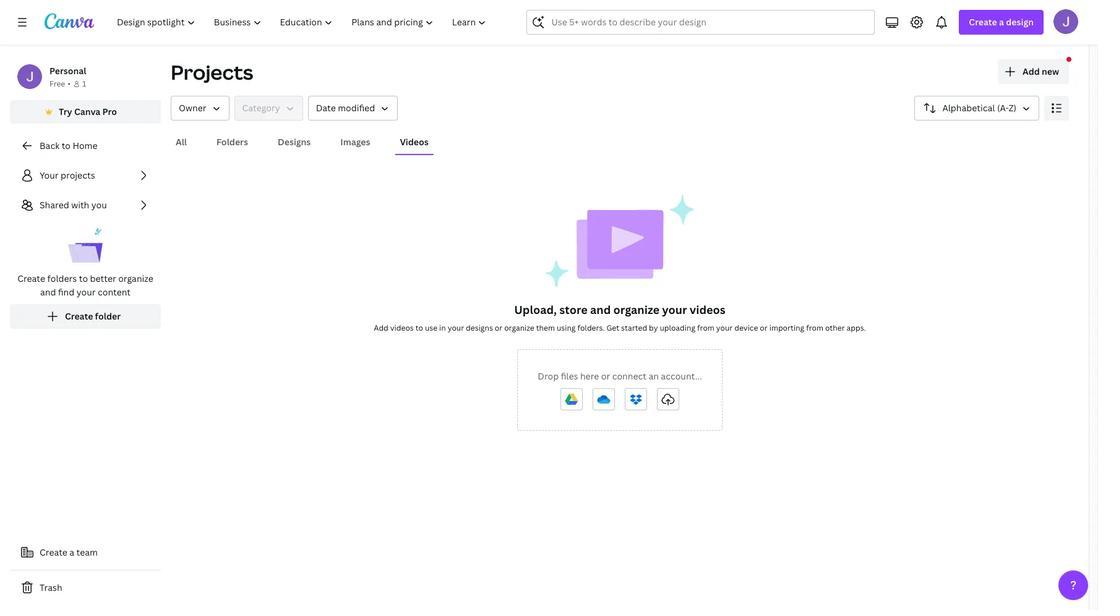 Task type: describe. For each thing, give the bounding box(es) containing it.
home
[[73, 140, 97, 152]]

drop
[[538, 371, 559, 383]]

1 vertical spatial videos
[[390, 323, 414, 334]]

device
[[735, 323, 759, 334]]

create a design
[[970, 16, 1034, 28]]

•
[[68, 79, 71, 89]]

apps.
[[847, 323, 866, 334]]

your projects
[[40, 170, 95, 181]]

better
[[90, 273, 116, 285]]

2 vertical spatial organize
[[505, 323, 535, 334]]

connect
[[613, 371, 647, 383]]

started
[[622, 323, 648, 334]]

create for create folder
[[65, 311, 93, 323]]

folders
[[217, 136, 248, 148]]

a for team
[[70, 547, 74, 559]]

list containing your projects
[[10, 163, 161, 329]]

pro
[[102, 106, 117, 118]]

jacob simon image
[[1054, 9, 1079, 34]]

canva
[[74, 106, 100, 118]]

use
[[425, 323, 438, 334]]

get
[[607, 323, 620, 334]]

by
[[649, 323, 658, 334]]

free
[[50, 79, 65, 89]]

create folders to better organize and find your content
[[17, 273, 153, 298]]

shared
[[40, 199, 69, 211]]

videos button
[[395, 131, 434, 154]]

1 vertical spatial organize
[[614, 303, 660, 318]]

top level navigation element
[[109, 10, 497, 35]]

designs
[[466, 323, 493, 334]]

date
[[316, 102, 336, 114]]

back to home link
[[10, 134, 161, 158]]

Search search field
[[552, 11, 851, 34]]

folders
[[47, 273, 77, 285]]

account...
[[661, 371, 702, 383]]

to inside upload, store and organize your videos add videos to use in your designs or organize them using folders. get started by uploading from your device or importing from other apps.
[[416, 323, 423, 334]]

alphabetical (a-z)
[[943, 102, 1017, 114]]

add inside upload, store and organize your videos add videos to use in your designs or organize them using folders. get started by uploading from your device or importing from other apps.
[[374, 323, 389, 334]]

create for create a team
[[40, 547, 67, 559]]

try canva pro button
[[10, 100, 161, 124]]

your
[[40, 170, 59, 181]]

design
[[1007, 16, 1034, 28]]

create a team button
[[10, 541, 161, 566]]

try canva pro
[[59, 106, 117, 118]]

category
[[242, 102, 280, 114]]

trash link
[[10, 576, 161, 601]]

2 from from the left
[[807, 323, 824, 334]]

modified
[[338, 102, 375, 114]]

0 horizontal spatial to
[[62, 140, 71, 152]]

your projects link
[[10, 163, 161, 188]]

here
[[581, 371, 599, 383]]

to inside create folders to better organize and find your content
[[79, 273, 88, 285]]

1 from from the left
[[698, 323, 715, 334]]

and inside create folders to better organize and find your content
[[40, 287, 56, 298]]

importing
[[770, 323, 805, 334]]

your up uploading on the bottom
[[663, 303, 687, 318]]

shared with you
[[40, 199, 107, 211]]

designs button
[[273, 131, 316, 154]]

in
[[440, 323, 446, 334]]

them
[[537, 323, 555, 334]]

designs
[[278, 136, 311, 148]]

z)
[[1009, 102, 1017, 114]]

create a design button
[[960, 10, 1044, 35]]



Task type: locate. For each thing, give the bounding box(es) containing it.
or right device
[[760, 323, 768, 334]]

0 vertical spatial and
[[40, 287, 56, 298]]

or right designs
[[495, 323, 503, 334]]

folder
[[95, 311, 121, 323]]

using
[[557, 323, 576, 334]]

videos left use
[[390, 323, 414, 334]]

(a-
[[998, 102, 1009, 114]]

organize
[[118, 273, 153, 285], [614, 303, 660, 318], [505, 323, 535, 334]]

create inside 'dropdown button'
[[970, 16, 998, 28]]

and
[[40, 287, 56, 298], [591, 303, 611, 318]]

or right here
[[602, 371, 611, 383]]

2 horizontal spatial to
[[416, 323, 423, 334]]

create inside button
[[65, 311, 93, 323]]

create down find in the top left of the page
[[65, 311, 93, 323]]

your
[[77, 287, 96, 298], [663, 303, 687, 318], [448, 323, 464, 334], [717, 323, 733, 334]]

images button
[[336, 131, 375, 154]]

files
[[561, 371, 578, 383]]

Owner button
[[171, 96, 229, 121]]

0 horizontal spatial or
[[495, 323, 503, 334]]

store
[[560, 303, 588, 318]]

drop files here or connect an account...
[[538, 371, 702, 383]]

add left use
[[374, 323, 389, 334]]

organize up content
[[118, 273, 153, 285]]

shared with you link
[[10, 193, 161, 218]]

1 horizontal spatial a
[[1000, 16, 1005, 28]]

images
[[341, 136, 370, 148]]

1 vertical spatial to
[[79, 273, 88, 285]]

or
[[495, 323, 503, 334], [760, 323, 768, 334], [602, 371, 611, 383]]

create inside create folders to better organize and find your content
[[17, 273, 45, 285]]

Date modified button
[[308, 96, 398, 121]]

2 horizontal spatial or
[[760, 323, 768, 334]]

to
[[62, 140, 71, 152], [79, 273, 88, 285], [416, 323, 423, 334]]

add left "new"
[[1023, 66, 1040, 77]]

1 horizontal spatial organize
[[505, 323, 535, 334]]

projects
[[61, 170, 95, 181]]

date modified
[[316, 102, 375, 114]]

videos up uploading on the bottom
[[690, 303, 726, 318]]

folders button
[[212, 131, 253, 154]]

0 horizontal spatial videos
[[390, 323, 414, 334]]

1 horizontal spatial to
[[79, 273, 88, 285]]

create left team
[[40, 547, 67, 559]]

try
[[59, 106, 72, 118]]

a left team
[[70, 547, 74, 559]]

projects
[[171, 59, 253, 85]]

0 horizontal spatial a
[[70, 547, 74, 559]]

0 horizontal spatial from
[[698, 323, 715, 334]]

1 horizontal spatial add
[[1023, 66, 1040, 77]]

a
[[1000, 16, 1005, 28], [70, 547, 74, 559]]

1 horizontal spatial from
[[807, 323, 824, 334]]

and up folders.
[[591, 303, 611, 318]]

your right find in the top left of the page
[[77, 287, 96, 298]]

and left find in the top left of the page
[[40, 287, 56, 298]]

1 vertical spatial and
[[591, 303, 611, 318]]

organize inside create folders to better organize and find your content
[[118, 273, 153, 285]]

a inside create a team 'button'
[[70, 547, 74, 559]]

create for create a design
[[970, 16, 998, 28]]

1 vertical spatial add
[[374, 323, 389, 334]]

videos
[[690, 303, 726, 318], [390, 323, 414, 334]]

2 horizontal spatial organize
[[614, 303, 660, 318]]

your inside create folders to better organize and find your content
[[77, 287, 96, 298]]

Sort by button
[[915, 96, 1040, 121]]

a left design
[[1000, 16, 1005, 28]]

create
[[970, 16, 998, 28], [17, 273, 45, 285], [65, 311, 93, 323], [40, 547, 67, 559]]

you
[[91, 199, 107, 211]]

add new button
[[999, 59, 1070, 84]]

a inside create a design 'dropdown button'
[[1000, 16, 1005, 28]]

upload,
[[515, 303, 557, 318]]

0 horizontal spatial organize
[[118, 273, 153, 285]]

content
[[98, 287, 131, 298]]

1 horizontal spatial videos
[[690, 303, 726, 318]]

create inside 'button'
[[40, 547, 67, 559]]

2 vertical spatial to
[[416, 323, 423, 334]]

0 vertical spatial a
[[1000, 16, 1005, 28]]

to right the back
[[62, 140, 71, 152]]

a for design
[[1000, 16, 1005, 28]]

an
[[649, 371, 659, 383]]

0 vertical spatial add
[[1023, 66, 1040, 77]]

team
[[76, 547, 98, 559]]

Category button
[[234, 96, 303, 121]]

personal
[[50, 65, 86, 77]]

add inside dropdown button
[[1023, 66, 1040, 77]]

list
[[10, 163, 161, 329]]

create folder
[[65, 311, 121, 323]]

and inside upload, store and organize your videos add videos to use in your designs or organize them using folders. get started by uploading from your device or importing from other apps.
[[591, 303, 611, 318]]

1 horizontal spatial and
[[591, 303, 611, 318]]

your left device
[[717, 323, 733, 334]]

from right uploading on the bottom
[[698, 323, 715, 334]]

organize down upload,
[[505, 323, 535, 334]]

add
[[1023, 66, 1040, 77], [374, 323, 389, 334]]

0 horizontal spatial add
[[374, 323, 389, 334]]

create folder button
[[10, 305, 161, 329]]

alphabetical
[[943, 102, 996, 114]]

to left better
[[79, 273, 88, 285]]

0 vertical spatial videos
[[690, 303, 726, 318]]

0 vertical spatial to
[[62, 140, 71, 152]]

1 horizontal spatial or
[[602, 371, 611, 383]]

find
[[58, 287, 74, 298]]

folders.
[[578, 323, 605, 334]]

your right the in
[[448, 323, 464, 334]]

create for create folders to better organize and find your content
[[17, 273, 45, 285]]

0 horizontal spatial and
[[40, 287, 56, 298]]

1
[[82, 79, 86, 89]]

owner
[[179, 102, 206, 114]]

0 vertical spatial organize
[[118, 273, 153, 285]]

to left use
[[416, 323, 423, 334]]

create left folders
[[17, 273, 45, 285]]

from
[[698, 323, 715, 334], [807, 323, 824, 334]]

1 vertical spatial a
[[70, 547, 74, 559]]

videos
[[400, 136, 429, 148]]

all button
[[171, 131, 192, 154]]

back
[[40, 140, 60, 152]]

add new
[[1023, 66, 1060, 77]]

upload, store and organize your videos add videos to use in your designs or organize them using folders. get started by uploading from your device or importing from other apps.
[[374, 303, 866, 334]]

free •
[[50, 79, 71, 89]]

uploading
[[660, 323, 696, 334]]

trash
[[40, 583, 62, 594]]

create left design
[[970, 16, 998, 28]]

back to home
[[40, 140, 97, 152]]

from left other on the bottom right of page
[[807, 323, 824, 334]]

create a team
[[40, 547, 98, 559]]

organize up "started"
[[614, 303, 660, 318]]

with
[[71, 199, 89, 211]]

all
[[176, 136, 187, 148]]

new
[[1042, 66, 1060, 77]]

other
[[826, 323, 845, 334]]

None search field
[[527, 10, 876, 35]]



Task type: vqa. For each thing, say whether or not it's contained in the screenshot.
the bottommost a
yes



